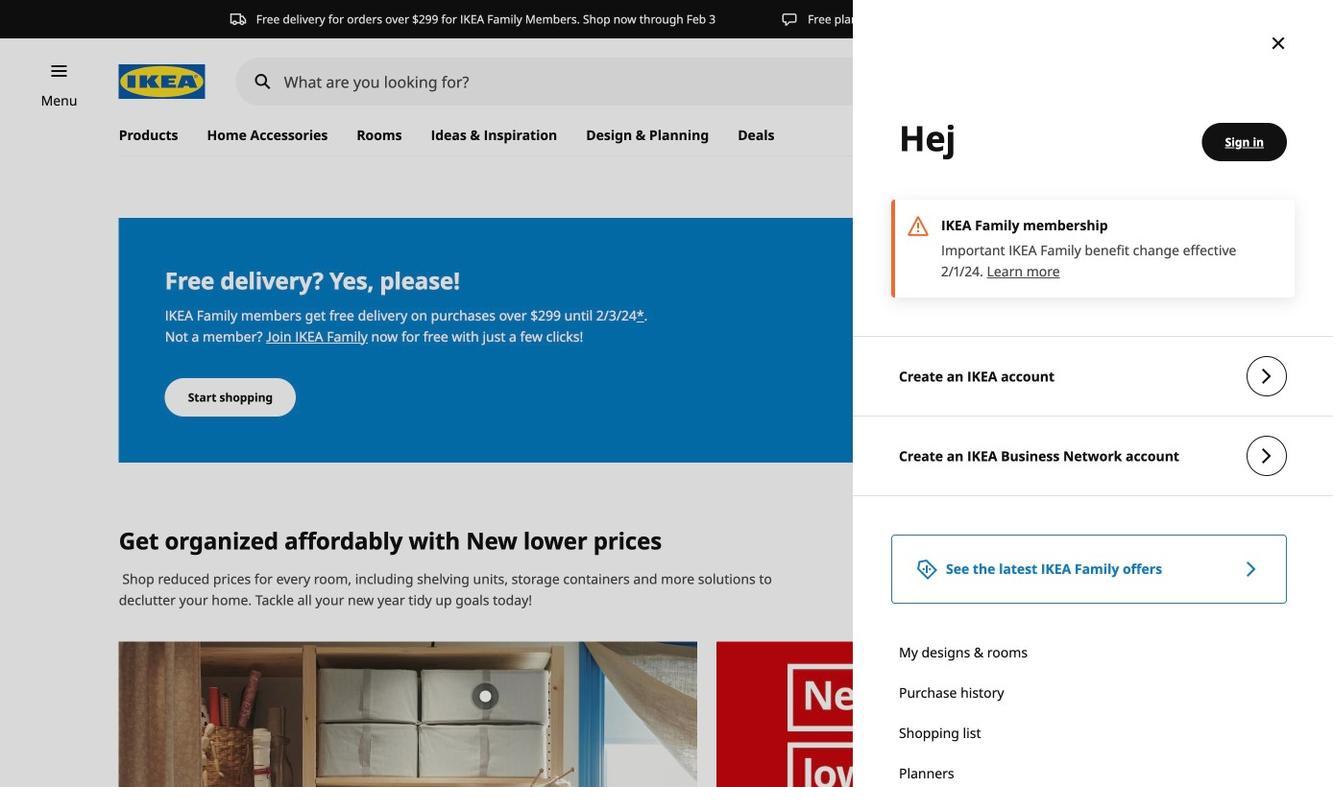 Task type: vqa. For each thing, say whether or not it's contained in the screenshot.
the can't
no



Task type: describe. For each thing, give the bounding box(es) containing it.
ikea logotype, go to start page image
[[119, 64, 205, 99]]



Task type: locate. For each thing, give the bounding box(es) containing it.
1 shelving image from the left
[[119, 642, 697, 788]]

close menu image
[[1267, 32, 1290, 55]]

new lower price image
[[716, 642, 996, 788]]

0 horizontal spatial shelving image
[[119, 642, 697, 788]]

1 horizontal spatial shelving image
[[1015, 642, 1295, 788]]

shelving image
[[119, 642, 697, 788], [1015, 642, 1295, 788]]

2 shelving image from the left
[[1015, 642, 1295, 788]]

None search field
[[236, 58, 947, 106]]



